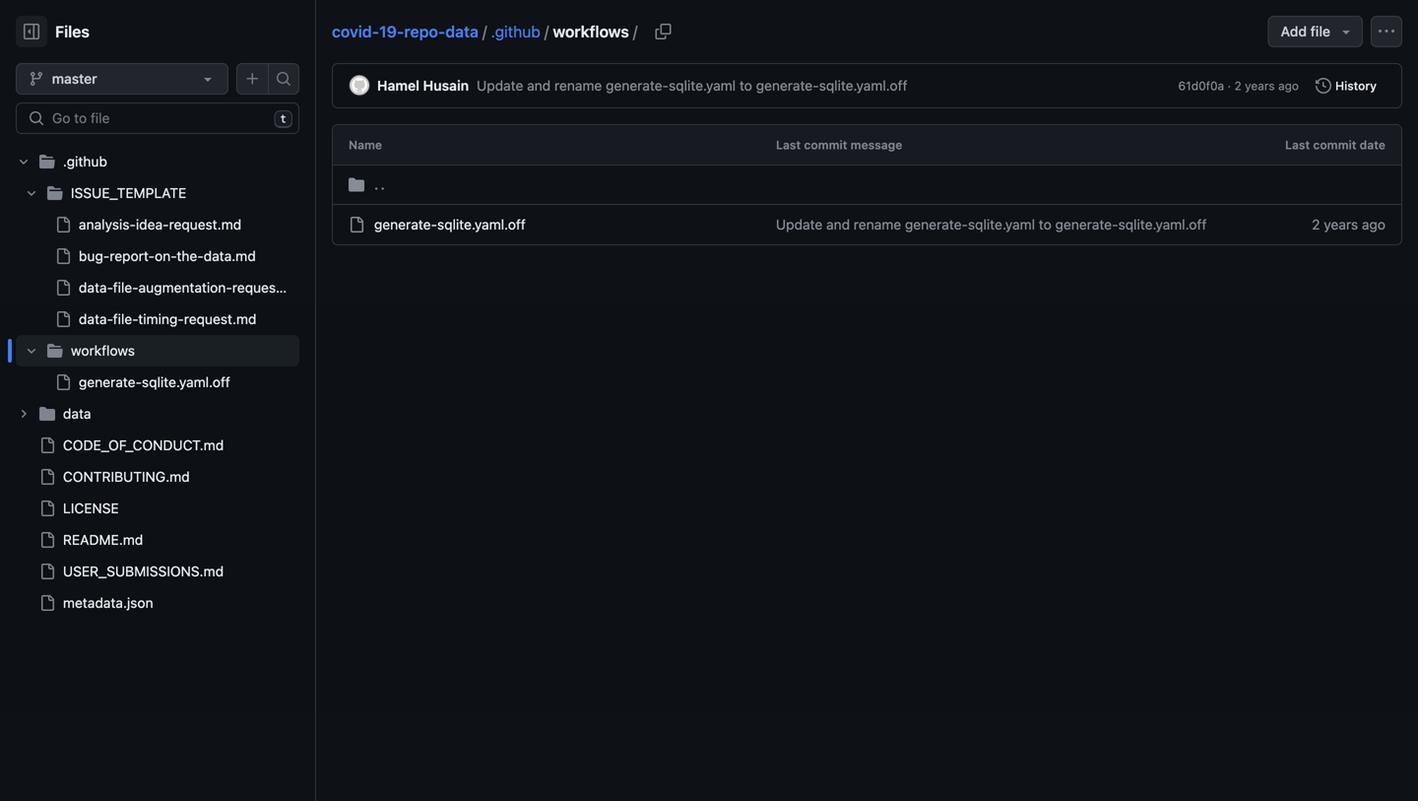 Task type: locate. For each thing, give the bounding box(es) containing it.
2 data- from the top
[[79, 311, 113, 327]]

0 vertical spatial data
[[446, 22, 479, 41]]

1 vertical spatial update and rename generate-sqlite.yaml to generate-sqlite.yaml.off link
[[776, 216, 1207, 233]]

file- for timing-
[[113, 311, 138, 327]]

1 vertical spatial file-
[[113, 311, 138, 327]]

chevron down image
[[26, 187, 37, 199]]

workflows inside tree item
[[71, 342, 135, 359]]

1 vertical spatial chevron down image
[[26, 345, 37, 357]]

1 vertical spatial and
[[827, 216, 850, 233]]

/ left .github link
[[483, 22, 487, 41]]

and
[[527, 77, 551, 94], [827, 216, 850, 233]]

file image for user_submissions.md
[[39, 564, 55, 579]]

and down .github link
[[527, 77, 551, 94]]

history link
[[1308, 72, 1386, 100]]

data right file directory fill image
[[63, 405, 91, 422]]

0 vertical spatial update and rename generate-sqlite.yaml to generate-sqlite.yaml.off
[[477, 77, 908, 94]]

file image down file directory fill image
[[39, 437, 55, 453]]

ago left history icon
[[1279, 79, 1300, 93]]

file image for contributing.md
[[39, 469, 55, 485]]

0 vertical spatial file directory open fill image
[[39, 154, 55, 169]]

and down .. link
[[827, 216, 850, 233]]

chevron down image
[[18, 156, 30, 168], [26, 345, 37, 357]]

2 file- from the top
[[113, 311, 138, 327]]

group
[[16, 177, 305, 398], [16, 209, 305, 335]]

chevron down image up chevron down icon
[[18, 156, 30, 168]]

2 years ago
[[1313, 216, 1386, 233]]

commit left date
[[1314, 138, 1357, 152]]

generate-sqlite.yaml.off
[[374, 216, 526, 233], [79, 374, 230, 390]]

date
[[1360, 138, 1386, 152]]

update down .. link
[[776, 216, 823, 233]]

.github right 'repo-'
[[491, 22, 541, 41]]

0 horizontal spatial to
[[740, 77, 753, 94]]

master
[[52, 70, 97, 87]]

license
[[63, 500, 119, 516]]

generate-sqlite.yaml.off down timing-
[[79, 374, 230, 390]]

1 vertical spatial 2
[[1313, 216, 1321, 233]]

1 group from the top
[[16, 177, 305, 398]]

to
[[740, 77, 753, 94], [1039, 216, 1052, 233]]

0 horizontal spatial workflows
[[71, 342, 135, 359]]

2 / from the left
[[545, 22, 549, 41]]

workflows right file directory open fill icon
[[71, 342, 135, 359]]

data
[[446, 22, 479, 41], [63, 405, 91, 422]]

file image left "user_submissions.md" on the left bottom of the page
[[39, 564, 55, 579]]

0 vertical spatial ago
[[1279, 79, 1300, 93]]

chevron down image inside workflows tree item
[[26, 345, 37, 357]]

group containing analysis-idea-request.md
[[16, 209, 305, 335]]

0 vertical spatial file-
[[113, 279, 139, 296]]

copy path image
[[656, 24, 671, 39]]

file- down report-
[[113, 279, 139, 296]]

1 horizontal spatial commit
[[1314, 138, 1357, 152]]

1 vertical spatial data-
[[79, 311, 113, 327]]

request.md down data.md
[[232, 279, 305, 296]]

2 horizontal spatial /
[[633, 22, 638, 41]]

add file button
[[1269, 16, 1364, 47]]

file image left metadata.json
[[39, 595, 55, 611]]

file image left "analysis-"
[[55, 217, 71, 233]]

1 horizontal spatial sqlite.yaml
[[969, 216, 1036, 233]]

file-
[[113, 279, 139, 296], [113, 311, 138, 327]]

1 horizontal spatial .github
[[491, 22, 541, 41]]

file image up file directory open fill icon
[[55, 280, 71, 296]]

1 horizontal spatial update
[[776, 216, 823, 233]]

0 horizontal spatial last
[[776, 138, 801, 152]]

group for issue_template
[[16, 209, 305, 335]]

years
[[1246, 79, 1276, 93], [1325, 216, 1359, 233]]

last
[[776, 138, 801, 152], [1286, 138, 1311, 152]]

request.md
[[169, 216, 242, 233], [232, 279, 305, 296], [184, 311, 257, 327]]

bug-
[[79, 248, 110, 264]]

data inside files tree
[[63, 405, 91, 422]]

user_submissions.md
[[63, 563, 224, 579]]

1 vertical spatial .github
[[63, 153, 107, 169]]

data-
[[79, 279, 113, 296], [79, 311, 113, 327]]

1 vertical spatial file directory open fill image
[[47, 185, 63, 201]]

search image
[[29, 110, 44, 126]]

1 horizontal spatial last
[[1286, 138, 1311, 152]]

0 vertical spatial .github
[[491, 22, 541, 41]]

hamel husain
[[377, 77, 469, 94]]

file directory open fill image
[[47, 343, 63, 359]]

1 commit from the left
[[804, 138, 848, 152]]

generate-
[[606, 77, 669, 94], [756, 77, 819, 94], [374, 216, 437, 233], [905, 216, 969, 233], [1056, 216, 1119, 233], [79, 374, 142, 390]]

chevron down image left file directory open fill icon
[[26, 345, 37, 357]]

/
[[483, 22, 487, 41], [545, 22, 549, 41], [633, 22, 638, 41]]

1 horizontal spatial /
[[545, 22, 549, 41]]

0 vertical spatial update
[[477, 77, 524, 94]]

1 vertical spatial request.md
[[232, 279, 305, 296]]

0 horizontal spatial rename
[[555, 77, 602, 94]]

ago
[[1279, 79, 1300, 93], [1363, 216, 1386, 233]]

1 horizontal spatial 2
[[1313, 216, 1321, 233]]

to for the bottom update and rename generate-sqlite.yaml to generate-sqlite.yaml.off link
[[1039, 216, 1052, 233]]

update and rename generate-sqlite.yaml to generate-sqlite.yaml.off link
[[477, 77, 908, 94], [776, 216, 1207, 233]]

1 file- from the top
[[113, 279, 139, 296]]

sqlite.yaml.off inside workflows tree item
[[142, 374, 230, 390]]

2 right the · at the top right of the page
[[1235, 79, 1242, 93]]

metadata.json
[[63, 595, 153, 611]]

last for last commit message
[[776, 138, 801, 152]]

1 horizontal spatial and
[[827, 216, 850, 233]]

years right the · at the top right of the page
[[1246, 79, 1276, 93]]

generate- inside workflows tree item
[[79, 374, 142, 390]]

name
[[349, 138, 382, 152]]

file image left readme.md
[[39, 532, 55, 548]]

0 horizontal spatial /
[[483, 22, 487, 41]]

update and rename generate-sqlite.yaml to generate-sqlite.yaml.off
[[477, 77, 908, 94], [776, 216, 1207, 233]]

last left message
[[776, 138, 801, 152]]

data left .github link
[[446, 22, 479, 41]]

file image left bug-
[[55, 248, 71, 264]]

0 vertical spatial workflows
[[553, 22, 629, 41]]

0 vertical spatial generate-sqlite.yaml.off
[[374, 216, 526, 233]]

0 horizontal spatial commit
[[804, 138, 848, 152]]

history
[[1336, 79, 1378, 93]]

0 vertical spatial to
[[740, 77, 753, 94]]

1 data- from the top
[[79, 279, 113, 296]]

request.md for augmentation-
[[232, 279, 305, 296]]

0 horizontal spatial update
[[477, 77, 524, 94]]

1 last from the left
[[776, 138, 801, 152]]

2 vertical spatial request.md
[[184, 311, 257, 327]]

author image
[[350, 75, 370, 95]]

0 horizontal spatial generate-sqlite.yaml.off
[[79, 374, 230, 390]]

sqlite.yaml.off
[[819, 77, 908, 94], [437, 216, 526, 233], [1119, 216, 1207, 233], [142, 374, 230, 390]]

0 horizontal spatial ago
[[1279, 79, 1300, 93]]

file image for bug-report-on-the-data.md
[[55, 248, 71, 264]]

0 vertical spatial rename
[[555, 77, 602, 94]]

1 vertical spatial workflows
[[71, 342, 135, 359]]

add
[[1282, 23, 1308, 39]]

file image
[[55, 248, 71, 264], [55, 311, 71, 327], [55, 374, 71, 390], [39, 469, 55, 485], [39, 564, 55, 579], [39, 595, 55, 611]]

0 vertical spatial and
[[527, 77, 551, 94]]

sc 9kayk9 0 image
[[349, 177, 365, 193]]

file image for data-file-timing-request.md
[[55, 311, 71, 327]]

.. link
[[349, 174, 1386, 195]]

generate-sqlite.yaml.off down ..
[[374, 216, 526, 233]]

add file tooltip
[[236, 63, 268, 95]]

file directory open fill image down search image
[[39, 154, 55, 169]]

file image up file directory open fill icon
[[55, 311, 71, 327]]

2 commit from the left
[[1314, 138, 1357, 152]]

0 horizontal spatial sqlite.yaml
[[669, 77, 736, 94]]

rename
[[555, 77, 602, 94], [854, 216, 902, 233]]

1 vertical spatial update
[[776, 216, 823, 233]]

1 horizontal spatial generate-sqlite.yaml.off
[[374, 216, 526, 233]]

0 vertical spatial data-
[[79, 279, 113, 296]]

contributing.md
[[63, 469, 190, 485]]

.github
[[491, 22, 541, 41], [63, 153, 107, 169]]

request.md down data-file-augmentation-request.md
[[184, 311, 257, 327]]

file directory open fill image right chevron down icon
[[47, 185, 63, 201]]

0 horizontal spatial data
[[63, 405, 91, 422]]

file image
[[55, 217, 71, 233], [55, 280, 71, 296], [39, 437, 55, 453], [39, 501, 55, 516], [39, 532, 55, 548]]

0 vertical spatial years
[[1246, 79, 1276, 93]]

1 horizontal spatial ago
[[1363, 216, 1386, 233]]

1 horizontal spatial data
[[446, 22, 479, 41]]

.github tree item
[[16, 146, 305, 398]]

1 vertical spatial rename
[[854, 216, 902, 233]]

group containing issue_template
[[16, 177, 305, 398]]

0 vertical spatial update and rename generate-sqlite.yaml to generate-sqlite.yaml.off link
[[477, 77, 908, 94]]

update for the top update and rename generate-sqlite.yaml to generate-sqlite.yaml.off link
[[477, 77, 524, 94]]

commit
[[804, 138, 848, 152], [1314, 138, 1357, 152]]

0 vertical spatial sqlite.yaml
[[669, 77, 736, 94]]

1 horizontal spatial to
[[1039, 216, 1052, 233]]

1 horizontal spatial years
[[1325, 216, 1359, 233]]

1 vertical spatial generate-sqlite.yaml.off
[[79, 374, 230, 390]]

request.md up the-
[[169, 216, 242, 233]]

generate-sqlite.yaml.off link
[[374, 216, 526, 233]]

generate-sqlite.yaml.off inside workflows tree item
[[79, 374, 230, 390]]

file directory open fill image for .github
[[39, 154, 55, 169]]

file- up workflows tree item
[[113, 311, 138, 327]]

/ right .github link
[[545, 22, 549, 41]]

2 last from the left
[[1286, 138, 1311, 152]]

update
[[477, 77, 524, 94], [776, 216, 823, 233]]

file image left license
[[39, 501, 55, 516]]

2 group from the top
[[16, 209, 305, 335]]

1 horizontal spatial rename
[[854, 216, 902, 233]]

1 vertical spatial data
[[63, 405, 91, 422]]

0 horizontal spatial .github
[[63, 153, 107, 169]]

2
[[1235, 79, 1242, 93], [1313, 216, 1321, 233]]

idea-
[[136, 216, 169, 233]]

last for last commit date
[[1286, 138, 1311, 152]]

.github up 'issue_template'
[[63, 153, 107, 169]]

timing-
[[138, 311, 184, 327]]

more options image
[[1379, 24, 1395, 39]]

sqlite.yaml
[[669, 77, 736, 94], [969, 216, 1036, 233]]

workflows
[[553, 22, 629, 41], [71, 342, 135, 359]]

triangle down image
[[1339, 24, 1355, 39]]

last left date
[[1286, 138, 1311, 152]]

file image down file directory open fill icon
[[55, 374, 71, 390]]

file directory open fill image
[[39, 154, 55, 169], [47, 185, 63, 201]]

2 down the last commit date
[[1313, 216, 1321, 233]]

ago down date
[[1363, 216, 1386, 233]]

0 vertical spatial 2
[[1235, 79, 1242, 93]]

rename for the top update and rename generate-sqlite.yaml to generate-sqlite.yaml.off link
[[555, 77, 602, 94]]

/ left copy path image
[[633, 22, 638, 41]]

file image down file directory fill image
[[39, 469, 55, 485]]

update right husain on the top of the page
[[477, 77, 524, 94]]

1 vertical spatial to
[[1039, 216, 1052, 233]]

workflows left copy path image
[[553, 22, 629, 41]]

commit left message
[[804, 138, 848, 152]]

years down the last commit date
[[1325, 216, 1359, 233]]

file image for generate-sqlite.yaml.off
[[55, 374, 71, 390]]



Task type: describe. For each thing, give the bounding box(es) containing it.
file image for readme.md
[[39, 532, 55, 548]]

update for the bottom update and rename generate-sqlite.yaml to generate-sqlite.yaml.off link
[[776, 216, 823, 233]]

file- for augmentation-
[[113, 279, 139, 296]]

covid-19-repo-data / .github / workflows /
[[332, 22, 638, 41]]

commit for message
[[804, 138, 848, 152]]

3 / from the left
[[633, 22, 638, 41]]

repo-
[[404, 22, 446, 41]]

issue_template tree item
[[16, 177, 305, 335]]

61d0f0a
[[1179, 79, 1225, 93]]

.github link
[[491, 22, 541, 41]]

code_of_conduct.md
[[63, 437, 224, 453]]

19-
[[379, 22, 404, 41]]

analysis-
[[79, 216, 136, 233]]

1 / from the left
[[483, 22, 487, 41]]

the-
[[177, 248, 204, 264]]

hamel
[[377, 77, 420, 94]]

bug-report-on-the-data.md
[[79, 248, 256, 264]]

rename for the bottom update and rename generate-sqlite.yaml to generate-sqlite.yaml.off link
[[854, 216, 902, 233]]

data-file-timing-request.md
[[79, 311, 257, 327]]

.github inside tree item
[[63, 153, 107, 169]]

file image for analysis-idea-request.md
[[55, 217, 71, 233]]

0 horizontal spatial and
[[527, 77, 551, 94]]

workflows tree item
[[16, 335, 300, 398]]

analysis-idea-request.md
[[79, 216, 242, 233]]

search this repository image
[[276, 71, 292, 87]]

to for the top update and rename generate-sqlite.yaml to generate-sqlite.yaml.off link
[[740, 77, 753, 94]]

git branch image
[[29, 71, 44, 87]]

request.md for timing-
[[184, 311, 257, 327]]

add file image
[[245, 71, 261, 87]]

file image for data-file-augmentation-request.md
[[55, 280, 71, 296]]

readme.md
[[63, 532, 143, 548]]

last commit date
[[1286, 138, 1386, 152]]

·
[[1228, 79, 1232, 93]]

data- for data-file-augmentation-request.md
[[79, 279, 113, 296]]

0 vertical spatial chevron down image
[[18, 156, 30, 168]]

data- for data-file-timing-request.md
[[79, 311, 113, 327]]

add file
[[1282, 23, 1331, 39]]

1 vertical spatial ago
[[1363, 216, 1386, 233]]

master button
[[16, 63, 229, 95]]

61d0f0a link
[[1179, 77, 1225, 95]]

covid-
[[332, 22, 379, 41]]

0 horizontal spatial years
[[1246, 79, 1276, 93]]

issue_template
[[71, 185, 186, 201]]

group for .github
[[16, 177, 305, 398]]

on-
[[155, 248, 177, 264]]

1 vertical spatial years
[[1325, 216, 1359, 233]]

report-
[[110, 248, 155, 264]]

1 vertical spatial sqlite.yaml
[[969, 216, 1036, 233]]

commit for date
[[1314, 138, 1357, 152]]

..
[[374, 176, 387, 193]]

0 horizontal spatial 2
[[1235, 79, 1242, 93]]

side panel image
[[24, 24, 39, 39]]

data.md
[[204, 248, 256, 264]]

t
[[280, 113, 287, 125]]

61d0f0a · 2 years ago
[[1179, 79, 1300, 93]]

file directory open fill image for issue_template
[[47, 185, 63, 201]]

covid-19-repo-data link
[[332, 22, 479, 41]]

0 vertical spatial request.md
[[169, 216, 242, 233]]

file image for code_of_conduct.md
[[39, 437, 55, 453]]

1 vertical spatial update and rename generate-sqlite.yaml to generate-sqlite.yaml.off
[[776, 216, 1207, 233]]

file image for license
[[39, 501, 55, 516]]

draggable pane splitter slider
[[313, 0, 318, 801]]

file image for metadata.json
[[39, 595, 55, 611]]

1 horizontal spatial workflows
[[553, 22, 629, 41]]

augmentation-
[[139, 279, 232, 296]]

files tree
[[16, 146, 305, 619]]

files
[[55, 22, 90, 41]]

data-file-augmentation-request.md
[[79, 279, 305, 296]]

history image
[[1316, 78, 1332, 94]]

message
[[851, 138, 903, 152]]

file
[[1311, 23, 1331, 39]]

husain
[[423, 77, 469, 94]]

chevron right image
[[18, 408, 30, 420]]

last commit message
[[776, 138, 903, 152]]

Go to file text field
[[52, 103, 266, 133]]

file directory fill image
[[39, 406, 55, 422]]



Task type: vqa. For each thing, say whether or not it's contained in the screenshot.
In corresponding to Open source projects built in or receiving significant contributions from Brazil :brazil:
no



